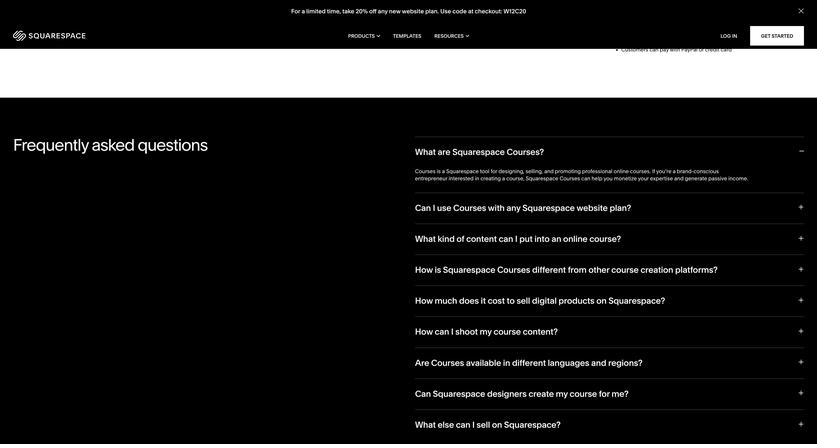 Task type: vqa. For each thing, say whether or not it's contained in the screenshot.
Add Altaloma To Your Favorites List 'Image'
no



Task type: locate. For each thing, give the bounding box(es) containing it.
1 horizontal spatial online
[[614, 168, 629, 175]]

with right pay
[[670, 46, 680, 53]]

my inside dropdown button
[[556, 389, 568, 400]]

course for content?
[[494, 327, 521, 338]]

0 horizontal spatial for
[[491, 168, 497, 175]]

course,
[[506, 176, 525, 182]]

is inside courses is a squarespace tool for designing, selling, and promoting professional online courses. if you're a brand-conscious entrepreneur interested in creating a course, squarespace courses can help you monetize your expertise and generate passive income.
[[437, 168, 441, 175]]

credit
[[705, 46, 720, 53]]

platforms?
[[675, 265, 718, 276]]

0 vertical spatial website
[[402, 8, 424, 15]]

in right available
[[503, 358, 510, 369]]

2 vertical spatial how
[[415, 327, 433, 338]]

how can i shoot my course content?
[[415, 327, 558, 338]]

1 horizontal spatial for
[[599, 389, 610, 400]]

code
[[452, 8, 467, 15]]

1 vertical spatial with
[[488, 203, 505, 214]]

1 how from the top
[[415, 265, 433, 276]]

what
[[415, 147, 436, 157], [415, 234, 436, 245], [415, 421, 436, 431]]

creation
[[641, 265, 673, 276]]

courses.
[[630, 168, 651, 175]]

what left else
[[415, 421, 436, 431]]

in left creating in the right top of the page
[[475, 176, 479, 182]]

1 vertical spatial website
[[577, 203, 608, 214]]

take
[[342, 8, 354, 15]]

0 vertical spatial for
[[491, 168, 497, 175]]

much
[[435, 296, 457, 307]]

to
[[507, 296, 515, 307]]

website
[[402, 8, 424, 15], [577, 203, 608, 214]]

me?
[[612, 389, 629, 400]]

3 how from the top
[[415, 327, 433, 338]]

for inside dropdown button
[[599, 389, 610, 400]]

what for what else can i sell on squarespace?
[[415, 421, 436, 431]]

1 what from the top
[[415, 147, 436, 157]]

1 horizontal spatial on
[[596, 296, 607, 307]]

can left "use"
[[415, 203, 431, 214]]

how inside dropdown button
[[415, 327, 433, 338]]

can down are
[[415, 389, 431, 400]]

my inside dropdown button
[[480, 327, 492, 338]]

squarespace logo image
[[13, 31, 85, 41]]

customers can pay with paypal or credit card
[[621, 46, 732, 53]]

1 horizontal spatial sell
[[517, 296, 530, 307]]

content
[[466, 234, 497, 245]]

1 horizontal spatial any
[[507, 203, 521, 214]]

is up entrepreneur
[[437, 168, 441, 175]]

use
[[440, 8, 451, 15]]

on down designers
[[492, 421, 502, 431]]

w12c20
[[503, 8, 526, 15]]

1 horizontal spatial my
[[556, 389, 568, 400]]

on inside dropdown button
[[492, 421, 502, 431]]

it
[[481, 296, 486, 307]]

1 vertical spatial squarespace?
[[504, 421, 561, 431]]

can inside dropdown button
[[435, 327, 449, 338]]

1 vertical spatial how
[[415, 296, 433, 307]]

i inside dropdown button
[[451, 327, 454, 338]]

course for for
[[570, 389, 597, 400]]

0 vertical spatial is
[[437, 168, 441, 175]]

available
[[466, 358, 501, 369]]

0 horizontal spatial in
[[475, 176, 479, 182]]

templates link
[[393, 23, 421, 49]]

1 vertical spatial can
[[415, 389, 431, 400]]

log
[[721, 33, 731, 39]]

are courses available in different languages and regions? button
[[415, 348, 804, 379]]

can left pay
[[650, 46, 659, 53]]

0 vertical spatial customer
[[455, 9, 478, 15]]

2 how from the top
[[415, 296, 433, 307]]

in inside dropdown button
[[503, 358, 510, 369]]

can left shoot
[[435, 327, 449, 338]]

0 vertical spatial any
[[378, 8, 388, 15]]

online up monetize
[[614, 168, 629, 175]]

promoting
[[555, 168, 581, 175]]

0 vertical spatial sell
[[517, 296, 530, 307]]

or
[[699, 46, 704, 53]]

0 horizontal spatial online
[[563, 234, 588, 245]]

course inside dropdown button
[[494, 327, 521, 338]]

0 vertical spatial in
[[475, 176, 479, 182]]

0 horizontal spatial course
[[494, 327, 521, 338]]

3 what from the top
[[415, 421, 436, 431]]

can
[[415, 203, 431, 214], [415, 389, 431, 400]]

0 horizontal spatial squarespace?
[[504, 421, 561, 431]]

0 vertical spatial on
[[596, 296, 607, 307]]

2 vertical spatial course
[[570, 389, 597, 400]]

0 vertical spatial how
[[415, 265, 433, 276]]

how inside "dropdown button"
[[415, 296, 433, 307]]

2 can from the top
[[415, 389, 431, 400]]

courses
[[415, 168, 436, 175], [560, 176, 580, 182], [453, 203, 486, 214], [497, 265, 530, 276], [431, 358, 464, 369]]

can i use courses with any squarespace website plan?
[[415, 203, 631, 214]]

designing,
[[499, 168, 525, 175]]

1 vertical spatial is
[[435, 265, 441, 276]]

customer
[[455, 9, 478, 15], [432, 34, 456, 40]]

what left kind
[[415, 234, 436, 245]]

different
[[532, 265, 566, 276], [512, 358, 546, 369]]

is for courses
[[437, 168, 441, 175]]

any down course,
[[507, 203, 521, 214]]

products
[[348, 33, 375, 39]]

in inside courses is a squarespace tool for designing, selling, and promoting professional online courses. if you're a brand-conscious entrepreneur interested in creating a course, squarespace courses can help you monetize your expertise and generate passive income.
[[475, 176, 479, 182]]

0 vertical spatial squarespace?
[[609, 296, 665, 307]]

tool
[[480, 168, 490, 175]]

card
[[721, 46, 732, 53]]

courses down promoting
[[560, 176, 580, 182]]

any inside dropdown button
[[507, 203, 521, 214]]

is for how
[[435, 265, 441, 276]]

1 horizontal spatial with
[[670, 46, 680, 53]]

0 horizontal spatial my
[[480, 327, 492, 338]]

for
[[491, 168, 497, 175], [599, 389, 610, 400]]

and left "regions?"
[[591, 358, 606, 369]]

1 can from the top
[[415, 203, 431, 214]]

frequently
[[13, 135, 88, 155]]

can left help
[[581, 176, 590, 182]]

can left put
[[499, 234, 513, 245]]

in
[[475, 176, 479, 182], [503, 358, 510, 369]]

insights
[[479, 9, 499, 15]]

are
[[415, 358, 429, 369]]

1 vertical spatial in
[[503, 358, 510, 369]]

can squarespace designers create my course for me? button
[[415, 379, 804, 410]]

at
[[468, 8, 473, 15]]

i left shoot
[[451, 327, 454, 338]]

1 horizontal spatial course
[[570, 389, 597, 400]]

time,
[[327, 8, 341, 15]]

different left from
[[532, 265, 566, 276]]

generate
[[685, 176, 707, 182]]

0 horizontal spatial with
[[488, 203, 505, 214]]

my right shoot
[[480, 327, 492, 338]]

i left put
[[515, 234, 518, 245]]

designers
[[487, 389, 527, 400]]

you're
[[656, 168, 672, 175]]

website inside dropdown button
[[577, 203, 608, 214]]

what for what kind of content can i put into an online course?
[[415, 234, 436, 245]]

how for how can i shoot my course content?
[[415, 327, 433, 338]]

1 vertical spatial customer
[[432, 34, 456, 40]]

a right for
[[301, 8, 305, 15]]

0 vertical spatial course
[[611, 265, 639, 276]]

0 vertical spatial can
[[415, 203, 431, 214]]

what left are
[[415, 147, 436, 157]]

0 vertical spatial my
[[480, 327, 492, 338]]

online right an
[[563, 234, 588, 245]]

0 horizontal spatial any
[[378, 8, 388, 15]]

any
[[378, 8, 388, 15], [507, 203, 521, 214]]

off
[[369, 8, 376, 15]]

1 horizontal spatial in
[[503, 358, 510, 369]]

1 vertical spatial what
[[415, 234, 436, 245]]

online inside courses is a squarespace tool for designing, selling, and promoting professional online courses. if you're a brand-conscious entrepreneur interested in creating a course, squarespace courses can help you monetize your expertise and generate passive income.
[[614, 168, 629, 175]]

website left plan?
[[577, 203, 608, 214]]

and down brand- on the right of page
[[674, 176, 684, 182]]

0 horizontal spatial website
[[402, 8, 424, 15]]

on right products
[[596, 296, 607, 307]]

2 vertical spatial what
[[415, 421, 436, 431]]

squarespace? inside dropdown button
[[504, 421, 561, 431]]

new
[[389, 8, 401, 15]]

sell inside dropdown button
[[477, 421, 490, 431]]

1 vertical spatial different
[[512, 358, 546, 369]]

1 vertical spatial on
[[492, 421, 502, 431]]

does
[[459, 296, 479, 307]]

courses right "use"
[[453, 203, 486, 214]]

1 vertical spatial for
[[599, 389, 610, 400]]

0 horizontal spatial on
[[492, 421, 502, 431]]

1 horizontal spatial squarespace?
[[609, 296, 665, 307]]

what for what are squarespace courses?
[[415, 147, 436, 157]]

1 vertical spatial my
[[556, 389, 568, 400]]

for a limited time, take 20% off any new website plan. use code at checkout: w12c20
[[291, 8, 526, 15]]

professional
[[582, 168, 612, 175]]

any right off
[[378, 8, 388, 15]]

different up can squarespace designers create my course for me? at right
[[512, 358, 546, 369]]

resources button
[[434, 23, 469, 49]]

1 vertical spatial sell
[[477, 421, 490, 431]]

squarespace? inside "dropdown button"
[[609, 296, 665, 307]]

squarespace
[[452, 147, 505, 157], [446, 168, 479, 175], [526, 176, 558, 182], [523, 203, 575, 214], [443, 265, 495, 276], [433, 389, 485, 400]]

2 what from the top
[[415, 234, 436, 245]]

sell
[[517, 296, 530, 307], [477, 421, 490, 431]]

customer right 24/7
[[432, 34, 456, 40]]

my right create on the right bottom of the page
[[556, 389, 568, 400]]

website right new
[[402, 8, 424, 15]]

0 vertical spatial online
[[614, 168, 629, 175]]

is up "much"
[[435, 265, 441, 276]]

20%
[[356, 8, 368, 15]]

monetize
[[614, 176, 637, 182]]

paypal
[[682, 46, 698, 53]]

0 vertical spatial different
[[532, 265, 566, 276]]

0 vertical spatial what
[[415, 147, 436, 157]]

frequently asked questions
[[13, 135, 208, 155]]

are courses available in different languages and regions?
[[415, 358, 643, 369]]

languages
[[548, 358, 589, 369]]

plan?
[[610, 203, 631, 214]]

questions
[[138, 135, 208, 155]]

1 horizontal spatial website
[[577, 203, 608, 214]]

squarespace?
[[609, 296, 665, 307], [504, 421, 561, 431]]

regions?
[[608, 358, 643, 369]]

for up creating in the right top of the page
[[491, 168, 497, 175]]

0 horizontal spatial sell
[[477, 421, 490, 431]]

courses up to
[[497, 265, 530, 276]]

a
[[301, 8, 305, 15], [442, 168, 445, 175], [673, 168, 676, 175], [502, 176, 505, 182]]

1 vertical spatial any
[[507, 203, 521, 214]]

how inside dropdown button
[[415, 265, 433, 276]]

for left me? at bottom
[[599, 389, 610, 400]]

customer right the use
[[455, 9, 478, 15]]

can squarespace designers create my course for me?
[[415, 389, 629, 400]]

with
[[670, 46, 680, 53], [488, 203, 505, 214]]

1 vertical spatial course
[[494, 327, 521, 338]]

0 vertical spatial with
[[670, 46, 680, 53]]

my
[[480, 327, 492, 338], [556, 389, 568, 400]]

is inside how is squarespace courses different from other course creation platforms? dropdown button
[[435, 265, 441, 276]]

entrepreneur
[[415, 176, 447, 182]]

1 vertical spatial online
[[563, 234, 588, 245]]

with down creating in the right top of the page
[[488, 203, 505, 214]]

get started
[[761, 33, 793, 39]]

what else can i sell on squarespace? button
[[415, 410, 804, 441]]



Task type: describe. For each thing, give the bounding box(es) containing it.
shoot
[[455, 327, 478, 338]]

online inside dropdown button
[[563, 234, 588, 245]]

from
[[568, 265, 587, 276]]

can inside courses is a squarespace tool for designing, selling, and promoting professional online courses. if you're a brand-conscious entrepreneur interested in creating a course, squarespace courses can help you monetize your expertise and generate passive income.
[[581, 176, 590, 182]]

a up entrepreneur
[[442, 168, 445, 175]]

i left "use"
[[433, 203, 435, 214]]

use
[[437, 203, 451, 214]]

if
[[652, 168, 655, 175]]

what are squarespace courses? button
[[415, 137, 804, 168]]

can i use courses with any squarespace website plan? button
[[415, 193, 804, 224]]

how much does it cost to sell digital products on squarespace?
[[415, 296, 665, 307]]

in
[[732, 33, 737, 39]]

and right selling,
[[544, 168, 554, 175]]

products
[[559, 296, 595, 307]]

log             in link
[[721, 33, 737, 39]]

your
[[638, 176, 649, 182]]

how is squarespace courses different from other course creation platforms?
[[415, 265, 718, 276]]

how is squarespace courses different from other course creation platforms? button
[[415, 255, 804, 286]]

24/7
[[420, 34, 431, 40]]

of
[[457, 234, 464, 245]]

can for can squarespace designers create my course for me?
[[415, 389, 431, 400]]

course?
[[590, 234, 621, 245]]

plan.
[[425, 8, 439, 15]]

log             in
[[721, 33, 737, 39]]

templates
[[393, 33, 421, 39]]

expertise
[[650, 176, 673, 182]]

started
[[772, 33, 793, 39]]

and inside dropdown button
[[591, 358, 606, 369]]

24/7 customer support
[[420, 34, 476, 40]]

interested
[[449, 176, 474, 182]]

how for how is squarespace courses different from other course creation platforms?
[[415, 265, 433, 276]]

analytics
[[420, 9, 443, 15]]

courses up entrepreneur
[[415, 168, 436, 175]]

support
[[457, 34, 476, 40]]

squarespace logo link
[[13, 31, 171, 41]]

courses is a squarespace tool for designing, selling, and promoting professional online courses. if you're a brand-conscious entrepreneur interested in creating a course, squarespace courses can help you monetize your expertise and generate passive income.
[[415, 168, 748, 182]]

you
[[604, 176, 613, 182]]

help
[[592, 176, 603, 182]]

different for in
[[512, 358, 546, 369]]

what kind of content can i put into an online course? button
[[415, 224, 804, 255]]

a down designing,
[[502, 176, 505, 182]]

selling,
[[526, 168, 543, 175]]

how much does it cost to sell digital products on squarespace? button
[[415, 286, 804, 317]]

can right else
[[456, 421, 471, 431]]

an
[[552, 234, 561, 245]]

for
[[291, 8, 300, 15]]

create
[[529, 389, 554, 400]]

are
[[438, 147, 451, 157]]

products button
[[348, 23, 380, 49]]

i right else
[[472, 421, 475, 431]]

how for how much does it cost to sell digital products on squarespace?
[[415, 296, 433, 307]]

a right the you're on the right of the page
[[673, 168, 676, 175]]

analytics and customer insights
[[420, 9, 499, 15]]

my for shoot
[[480, 327, 492, 338]]

my for create
[[556, 389, 568, 400]]

with inside can i use courses with any squarespace website plan? dropdown button
[[488, 203, 505, 214]]

passive
[[709, 176, 727, 182]]

get started link
[[750, 26, 804, 46]]

resources
[[434, 33, 464, 39]]

how can i shoot my course content? button
[[415, 317, 804, 348]]

digital
[[532, 296, 557, 307]]

different for courses
[[532, 265, 566, 276]]

conscious
[[694, 168, 719, 175]]

customers
[[621, 46, 648, 53]]

asked
[[92, 135, 134, 155]]

put
[[519, 234, 533, 245]]

and right plan.
[[444, 9, 453, 15]]

can for can i use courses with any squarespace website plan?
[[415, 203, 431, 214]]

what are squarespace courses?
[[415, 147, 544, 157]]

checkout:
[[475, 8, 502, 15]]

creating
[[481, 176, 501, 182]]

other
[[589, 265, 610, 276]]

on inside "dropdown button"
[[596, 296, 607, 307]]

kind
[[438, 234, 455, 245]]

limited
[[306, 8, 326, 15]]

income.
[[729, 176, 748, 182]]

brand-
[[677, 168, 694, 175]]

content?
[[523, 327, 558, 338]]

courses?
[[507, 147, 544, 157]]

for inside courses is a squarespace tool for designing, selling, and promoting professional online courses. if you're a brand-conscious entrepreneur interested in creating a course, squarespace courses can help you monetize your expertise and generate passive income.
[[491, 168, 497, 175]]

what kind of content can i put into an online course?
[[415, 234, 621, 245]]

2 horizontal spatial course
[[611, 265, 639, 276]]

what else can i sell on squarespace?
[[415, 421, 561, 431]]

sell inside "dropdown button"
[[517, 296, 530, 307]]

courses right are
[[431, 358, 464, 369]]



